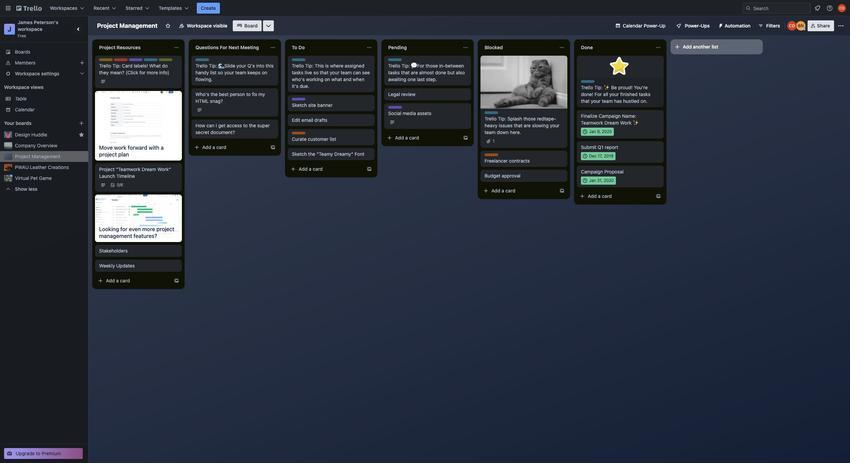 Task type: vqa. For each thing, say whether or not it's contained in the screenshot.
Move list… 'Link' at the top
no



Task type: describe. For each thing, give the bounding box(es) containing it.
add for questions for next meeting
[[202, 144, 211, 150]]

to do
[[292, 44, 305, 50]]

legal review
[[388, 91, 416, 97]]

freelancer contracts link
[[485, 158, 564, 164]]

so inside trello tip trello tip: 🌊slide your q's into this handy list so your team keeps on flowing.
[[218, 70, 223, 75]]

team for where
[[341, 70, 352, 75]]

redtape-
[[537, 116, 556, 122]]

game
[[39, 175, 52, 181]]

contracts
[[509, 158, 530, 164]]

design for design team social media assets
[[388, 106, 402, 111]]

secret
[[196, 129, 209, 135]]

even
[[129, 226, 141, 232]]

best
[[219, 91, 229, 97]]

card for project resources
[[120, 278, 130, 283]]

creations
[[48, 164, 69, 170]]

0 horizontal spatial color: purple, title: "design team" element
[[129, 58, 154, 63]]

has
[[614, 98, 622, 104]]

campaign proposal
[[581, 169, 624, 174]]

forward
[[128, 145, 147, 151]]

workspace for workspace settings
[[15, 71, 40, 76]]

customize views image
[[265, 22, 272, 29]]

calendar for calendar power-up
[[623, 23, 643, 29]]

for inside trello tip trello tip: ✨ be proud! you're done! for all your finished tasks that your team has hustled on.
[[595, 91, 602, 97]]

christina overa (christinaovera) image
[[787, 21, 797, 31]]

free
[[18, 33, 26, 38]]

dream inside the project "teamwork dream work" launch timeline
[[142, 166, 156, 172]]

"teamwork
[[116, 166, 140, 172]]

tasks for that
[[388, 70, 400, 75]]

add a card button for done
[[577, 191, 653, 202]]

all
[[603, 91, 608, 97]]

workspace for workspace visible
[[187, 23, 212, 29]]

create
[[201, 5, 216, 11]]

teamwork
[[581, 120, 603, 126]]

templates button
[[155, 3, 193, 14]]

more inside looking for even more project management features?
[[142, 226, 155, 232]]

color: purple, title: "design team" element for sketch site banner
[[292, 98, 317, 103]]

access
[[227, 123, 242, 128]]

tip inside trello tip trello tip: splash those redtape- heavy issues that are slowing your team down here.
[[497, 111, 503, 116]]

j
[[8, 25, 11, 33]]

add another list
[[683, 44, 719, 50]]

the inside how can i get access to the super secret document?
[[249, 123, 256, 128]]

add left another
[[683, 44, 692, 50]]

freelancer
[[485, 158, 508, 164]]

a for project resources
[[116, 278, 119, 283]]

curate
[[292, 136, 307, 142]]

your boards with 5 items element
[[4, 119, 69, 127]]

1 vertical spatial campaign
[[581, 169, 603, 174]]

this
[[315, 63, 324, 69]]

team for social
[[403, 106, 414, 111]]

add a card for pending
[[395, 135, 419, 141]]

create from template… image for trello tip: this is where assigned tasks live so that your team can see who's working on what and when it's due.
[[367, 166, 372, 172]]

your left "q's"
[[237, 63, 246, 69]]

blocked
[[485, 44, 503, 50]]

board link
[[233, 20, 262, 31]]

card for done
[[602, 193, 612, 199]]

budget
[[485, 173, 501, 179]]

open information menu image
[[827, 5, 833, 12]]

j link
[[4, 24, 15, 35]]

for inside text box
[[220, 44, 227, 50]]

power- inside button
[[685, 23, 701, 29]]

mean?
[[110, 70, 124, 75]]

add a card for done
[[588, 193, 612, 199]]

add a card for questions for next meeting
[[202, 144, 226, 150]]

add a card button for pending
[[384, 132, 460, 143]]

tip for trello tip: this is where assigned tasks live so that your team can see who's working on what and when it's due.
[[304, 58, 310, 63]]

Project Resources text field
[[95, 42, 170, 53]]

add another list button
[[671, 39, 763, 54]]

🌊slide
[[218, 63, 235, 69]]

your boards
[[4, 120, 31, 126]]

color: purple, title: "design team" element for social media assets
[[388, 106, 414, 111]]

to inside how can i get access to the super secret document?
[[243, 123, 248, 128]]

add for pending
[[395, 135, 404, 141]]

design huddle
[[15, 132, 47, 137]]

your inside trello tip trello tip: splash those redtape- heavy issues that are slowing your team down here.
[[550, 123, 560, 128]]

0 notifications image
[[814, 4, 822, 12]]

move work forward with a project plan link
[[95, 142, 182, 161]]

stakeholders link
[[99, 247, 178, 254]]

curate customer list
[[292, 136, 336, 142]]

they
[[99, 70, 109, 75]]

design for design team sketch site banner
[[292, 98, 306, 103]]

upgrade to premium link
[[4, 448, 83, 459]]

(click
[[126, 70, 138, 75]]

finished
[[620, 91, 638, 97]]

timeline
[[116, 173, 135, 179]]

budget approval
[[485, 173, 521, 179]]

team inside trello tip trello tip: ✨ be proud! you're done! for all your finished tasks that your team has hustled on.
[[602, 98, 613, 104]]

updates
[[116, 263, 135, 268]]

boards
[[16, 120, 31, 126]]

edit email drafts
[[292, 117, 327, 123]]

my
[[259, 91, 265, 97]]

boards
[[15, 49, 30, 55]]

weekly
[[99, 263, 115, 268]]

card for questions for next meeting
[[216, 144, 226, 150]]

team for q's
[[235, 70, 246, 75]]

where
[[330, 63, 344, 69]]

i
[[216, 123, 217, 128]]

live
[[305, 70, 312, 75]]

add for project resources
[[106, 278, 115, 283]]

1 power- from the left
[[644, 23, 659, 29]]

questions
[[196, 44, 219, 50]]

pending
[[388, 44, 407, 50]]

so inside the trello tip trello tip: this is where assigned tasks live so that your team can see who's working on what and when it's due.
[[313, 70, 319, 75]]

a for pending
[[405, 135, 408, 141]]

here.
[[510, 129, 521, 135]]

up
[[659, 23, 666, 29]]

are for almost
[[411, 70, 418, 75]]

recent
[[94, 5, 109, 11]]

0 horizontal spatial team
[[144, 58, 154, 63]]

search image
[[746, 5, 751, 11]]

campaign inside finalize campaign name: teamwork dream work ✨
[[599, 113, 621, 119]]

project inside looking for even more project management features?
[[157, 226, 174, 232]]

trello inside 'trello tip: card labels! what do they mean? (click for more info)'
[[99, 63, 111, 69]]

virtual pet game link
[[15, 175, 84, 182]]

trello tip: card labels! what do they mean? (click for more info) link
[[99, 62, 178, 76]]

color: orange, title: "one more step" element for freelancer
[[485, 153, 498, 156]]

workspace views
[[4, 84, 43, 90]]

legal
[[388, 91, 400, 97]]

add a card button for to do
[[288, 164, 364, 174]]

filters
[[766, 23, 780, 29]]

trello tip trello tip: ✨ be proud! you're done! for all your finished tasks that your team has hustled on.
[[581, 80, 651, 104]]

submit q1 report link
[[581, 144, 660, 151]]

project for project resources text field
[[99, 44, 115, 50]]

tip: inside 'trello tip: card labels! what do they mean? (click for more info)'
[[112, 63, 121, 69]]

star image
[[609, 56, 630, 77]]

create from template… image for who's the best person to fix my html snag?
[[270, 145, 276, 150]]

review
[[401, 91, 416, 97]]

workspaces button
[[46, 3, 88, 14]]

tasks inside trello tip trello tip: ✨ be proud! you're done! for all your finished tasks that your team has hustled on.
[[639, 91, 651, 97]]

fix
[[252, 91, 257, 97]]

card for blocked
[[506, 188, 516, 193]]

create button
[[197, 3, 220, 14]]

primary element
[[0, 0, 850, 16]]

huddle
[[31, 132, 47, 137]]

another
[[693, 44, 711, 50]]

2020 for campaign
[[602, 129, 612, 134]]

it's
[[292, 83, 299, 89]]

jan 31, 2020
[[589, 178, 614, 183]]

your down be
[[610, 91, 619, 97]]

workspace navigation collapse icon image
[[74, 24, 84, 34]]

✨ inside trello tip trello tip: ✨ be proud! you're done! for all your finished tasks that your team has hustled on.
[[604, 85, 610, 90]]

next
[[229, 44, 239, 50]]

keeps
[[248, 70, 261, 75]]

create from template… image for trello tip: 💬for those in-between tasks that are almost done but also awaiting one last step.
[[463, 135, 468, 141]]

members
[[15, 60, 35, 66]]

tip for trello tip: 🌊slide your q's into this handy list so your team keeps on flowing.
[[208, 58, 214, 63]]

starred icon image
[[79, 132, 84, 137]]

table link
[[15, 95, 84, 102]]

that inside trello tip trello tip: 💬for those in-between tasks that are almost done but also awaiting one last step.
[[401, 70, 410, 75]]

automation
[[725, 23, 751, 29]]

2020 for proposal
[[604, 178, 614, 183]]

are for slowing
[[524, 123, 531, 128]]

add a card for blocked
[[492, 188, 516, 193]]

font
[[355, 151, 365, 157]]

color: orange, title: "one more step" element for curate
[[292, 132, 306, 134]]

a inside move work forward with a project plan
[[161, 145, 164, 151]]

project for project management link
[[15, 153, 30, 159]]

2019
[[604, 153, 614, 159]]

the for who's
[[211, 91, 218, 97]]

0
[[117, 182, 119, 187]]

card for to do
[[313, 166, 323, 172]]

done
[[581, 44, 593, 50]]

team for sketch
[[307, 98, 317, 103]]

members link
[[0, 57, 88, 68]]

add board image
[[79, 121, 84, 126]]

can inside how can i get access to the super secret document?
[[207, 123, 214, 128]]

how
[[196, 123, 205, 128]]

issues
[[499, 123, 513, 128]]

list for curate customer list
[[330, 136, 336, 142]]

that inside the trello tip trello tip: this is where assigned tasks live so that your team can see who's working on what and when it's due.
[[320, 70, 329, 75]]

and
[[343, 76, 352, 82]]

looking for even more project management features?
[[99, 226, 174, 239]]

Blocked text field
[[481, 42, 555, 53]]



Task type: locate. For each thing, give the bounding box(es) containing it.
that up one
[[401, 70, 410, 75]]

card down media
[[409, 135, 419, 141]]

0 horizontal spatial color: orange, title: "one more step" element
[[292, 132, 306, 134]]

1 horizontal spatial so
[[313, 70, 319, 75]]

add for to do
[[299, 166, 308, 172]]

priority design team
[[114, 58, 154, 63]]

those up almost
[[426, 63, 438, 69]]

add a card button down document?
[[191, 142, 267, 153]]

jan left 9,
[[589, 129, 596, 134]]

create from template… image for move work forward with a project plan
[[174, 278, 179, 283]]

back to home image
[[16, 3, 42, 14]]

0 horizontal spatial tasks
[[292, 70, 303, 75]]

show less
[[15, 186, 37, 192]]

1 vertical spatial sketch
[[292, 151, 307, 157]]

meeting
[[240, 44, 259, 50]]

on inside trello tip trello tip: 🌊slide your q's into this handy list so your team keeps on flowing.
[[262, 70, 267, 75]]

project inside the project "teamwork dream work" launch timeline
[[99, 166, 115, 172]]

1 horizontal spatial create from template… image
[[463, 135, 468, 141]]

with
[[149, 145, 159, 151]]

can inside the trello tip trello tip: this is where assigned tasks live so that your team can see who's working on what and when it's due.
[[353, 70, 361, 75]]

Questions For Next Meeting text field
[[191, 42, 266, 53]]

for up management
[[120, 226, 127, 232]]

0 vertical spatial workspace
[[187, 23, 212, 29]]

0 vertical spatial team
[[144, 58, 154, 63]]

site
[[308, 102, 316, 108]]

add for blocked
[[492, 188, 501, 193]]

sketch inside design team sketch site banner
[[292, 102, 307, 108]]

add down social at the top left
[[395, 135, 404, 141]]

color: sky, title: "trello tip" element for trello tip: 💬for those in-between tasks that are almost done but also awaiting one last step.
[[388, 58, 407, 63]]

add a card down "teamy
[[299, 166, 323, 172]]

list right customer
[[330, 136, 336, 142]]

add a card down jan 31, 2020 option
[[588, 193, 612, 199]]

team inside trello tip trello tip: 🌊slide your q's into this handy list so your team keeps on flowing.
[[235, 70, 246, 75]]

0 vertical spatial those
[[426, 63, 438, 69]]

premium
[[42, 450, 61, 456]]

color: sky, title: "trello tip" element
[[144, 58, 162, 63], [196, 58, 214, 63], [292, 58, 310, 63], [388, 58, 407, 63], [581, 80, 599, 85], [485, 111, 503, 116]]

0 vertical spatial management
[[119, 22, 158, 29]]

christina overa (christinaovera) image
[[838, 4, 846, 12]]

project management link
[[15, 153, 84, 160]]

super
[[257, 123, 270, 128]]

team inside the trello tip trello tip: this is where assigned tasks live so that your team can see who's working on what and when it's due.
[[341, 70, 352, 75]]

tip: inside trello tip trello tip: splash those redtape- heavy issues that are slowing your team down here.
[[498, 116, 506, 122]]

1 vertical spatial management
[[32, 153, 60, 159]]

dream left work"
[[142, 166, 156, 172]]

do
[[162, 63, 168, 69]]

workspaces
[[50, 5, 77, 11]]

those inside trello tip trello tip: splash those redtape- heavy issues that are slowing your team down here.
[[524, 116, 536, 122]]

1 horizontal spatial for
[[595, 91, 602, 97]]

1 horizontal spatial are
[[524, 123, 531, 128]]

ben nelson (bennelson96) image
[[796, 21, 806, 31]]

1 horizontal spatial ✨
[[633, 120, 639, 126]]

1 vertical spatial more
[[142, 226, 155, 232]]

0 vertical spatial create from template… image
[[270, 145, 276, 150]]

1 horizontal spatial can
[[353, 70, 361, 75]]

2 vertical spatial create from template… image
[[559, 188, 565, 193]]

show menu image
[[838, 22, 845, 29]]

social
[[388, 110, 402, 116]]

tip: up "live"
[[305, 63, 314, 69]]

jan for finalize
[[589, 129, 596, 134]]

create from template… image
[[270, 145, 276, 150], [656, 193, 661, 199], [174, 278, 179, 283]]

17,
[[598, 153, 603, 159]]

sketch left site
[[292, 102, 307, 108]]

management down 'overview'
[[32, 153, 60, 159]]

workspace settings button
[[0, 68, 88, 79]]

0 vertical spatial calendar
[[623, 23, 643, 29]]

that down the done!
[[581, 98, 590, 104]]

calendar
[[623, 23, 643, 29], [15, 107, 35, 112]]

also
[[456, 70, 465, 75]]

a down sketch the "teamy dreamy" font
[[309, 166, 312, 172]]

add a card for to do
[[299, 166, 323, 172]]

0 horizontal spatial the
[[211, 91, 218, 97]]

0 horizontal spatial calendar
[[15, 107, 35, 112]]

project down recent "dropdown button"
[[97, 22, 118, 29]]

for inside looking for even more project management features?
[[120, 226, 127, 232]]

tip for trello tip: 💬for those in-between tasks that are almost done but also awaiting one last step.
[[400, 58, 407, 63]]

0 vertical spatial jan
[[589, 129, 596, 134]]

tip: left be
[[594, 85, 603, 90]]

0 horizontal spatial for
[[220, 44, 227, 50]]

tip: for trello tip: this is where assigned tasks live so that your team can see who's working on what and when it's due.
[[305, 63, 314, 69]]

0 horizontal spatial are
[[411, 70, 418, 75]]

tip: for trello tip: 💬for those in-between tasks that are almost done but also awaiting one last step.
[[402, 63, 410, 69]]

project up the launch
[[99, 166, 115, 172]]

jan for campaign
[[589, 178, 596, 183]]

design team sketch site banner
[[292, 98, 333, 108]]

to
[[246, 91, 251, 97], [243, 123, 248, 128], [36, 450, 40, 456]]

card
[[122, 63, 132, 69]]

0 vertical spatial for
[[220, 44, 227, 50]]

who's
[[196, 91, 209, 97]]

the inside sketch the "teamy dreamy" font 'link'
[[308, 151, 315, 157]]

Done text field
[[577, 42, 652, 53]]

calendar up done "text box"
[[623, 23, 643, 29]]

project up the color: yellow, title: "copy request" element
[[99, 44, 115, 50]]

✨ down name:
[[633, 120, 639, 126]]

management down starred dropdown button
[[119, 22, 158, 29]]

who's the best person to fix my html snag?
[[196, 91, 265, 104]]

project for project "teamwork dream work" launch timeline link
[[99, 166, 115, 172]]

1 vertical spatial on
[[325, 76, 330, 82]]

color: purple, title: "design team" element
[[129, 58, 154, 63], [292, 98, 317, 103], [388, 106, 414, 111]]

tip: for trello tip: ✨ be proud! you're done! for all your finished tasks that your team has hustled on.
[[594, 85, 603, 90]]

card down the jan 31, 2020
[[602, 193, 612, 199]]

name:
[[622, 113, 636, 119]]

1 horizontal spatial color: orange, title: "one more step" element
[[485, 153, 498, 156]]

1 horizontal spatial the
[[249, 123, 256, 128]]

your down redtape-
[[550, 123, 560, 128]]

that inside trello tip trello tip: splash those redtape- heavy issues that are slowing your team down here.
[[514, 123, 523, 128]]

that inside trello tip trello tip: ✨ be proud! you're done! for all your finished tasks that your team has hustled on.
[[581, 98, 590, 104]]

0 horizontal spatial management
[[32, 153, 60, 159]]

1 vertical spatial dream
[[142, 166, 156, 172]]

power-ups
[[685, 23, 710, 29]]

tip inside the trello tip trello tip: this is where assigned tasks live so that your team can see who's working on what and when it's due.
[[304, 58, 310, 63]]

"teamy
[[317, 151, 333, 157]]

more inside 'trello tip: card labels! what do they mean? (click for more info)'
[[147, 70, 158, 75]]

1 vertical spatial can
[[207, 123, 214, 128]]

2 vertical spatial the
[[308, 151, 315, 157]]

list for add another list
[[712, 44, 719, 50]]

project up the pwau
[[15, 153, 30, 159]]

on down into
[[262, 70, 267, 75]]

more
[[147, 70, 158, 75], [142, 226, 155, 232]]

1 horizontal spatial calendar
[[623, 23, 643, 29]]

visible
[[213, 23, 227, 29]]

add a card button down the budget approval link
[[481, 185, 557, 196]]

a for done
[[598, 193, 601, 199]]

tip: for trello tip: 🌊slide your q's into this handy list so your team keeps on flowing.
[[209, 63, 217, 69]]

team left halp
[[144, 58, 154, 63]]

1 jan from the top
[[589, 129, 596, 134]]

between
[[445, 63, 464, 69]]

who's
[[292, 76, 305, 82]]

looking
[[99, 226, 119, 232]]

0 vertical spatial are
[[411, 70, 418, 75]]

your down 🌊slide
[[224, 70, 234, 75]]

2 vertical spatial color: purple, title: "design team" element
[[388, 106, 414, 111]]

0 vertical spatial 2020
[[602, 129, 612, 134]]

0 vertical spatial on
[[262, 70, 267, 75]]

card down document?
[[216, 144, 226, 150]]

upgrade
[[16, 450, 35, 456]]

add down jan 31, 2020 option
[[588, 193, 597, 199]]

1 vertical spatial color: orange, title: "one more step" element
[[485, 153, 498, 156]]

2 horizontal spatial team
[[403, 106, 414, 111]]

person
[[230, 91, 245, 97]]

2020 inside jan 31, 2020 option
[[604, 178, 614, 183]]

1 horizontal spatial project
[[157, 226, 174, 232]]

To Do text field
[[288, 42, 363, 53]]

1 vertical spatial those
[[524, 116, 536, 122]]

1 horizontal spatial color: purple, title: "design team" element
[[292, 98, 317, 103]]

filters button
[[756, 20, 782, 31]]

Board name text field
[[94, 20, 161, 31]]

a down 'budget approval'
[[502, 188, 504, 193]]

1 vertical spatial are
[[524, 123, 531, 128]]

0 vertical spatial the
[[211, 91, 218, 97]]

2 horizontal spatial list
[[712, 44, 719, 50]]

stakeholders
[[99, 248, 128, 253]]

color: yellow, title: "copy request" element
[[99, 58, 113, 61]]

0 horizontal spatial those
[[426, 63, 438, 69]]

0 vertical spatial for
[[139, 70, 146, 75]]

those for almost
[[426, 63, 438, 69]]

0 horizontal spatial dream
[[142, 166, 156, 172]]

0 horizontal spatial project management
[[15, 153, 60, 159]]

0 horizontal spatial power-
[[644, 23, 659, 29]]

working
[[306, 76, 323, 82]]

project inside text box
[[97, 22, 118, 29]]

that up here.
[[514, 123, 523, 128]]

the for sketch
[[308, 151, 315, 157]]

1 vertical spatial color: purple, title: "design team" element
[[292, 98, 317, 103]]

leather
[[30, 164, 47, 170]]

1 horizontal spatial power-
[[685, 23, 701, 29]]

so
[[218, 70, 223, 75], [313, 70, 319, 75]]

1 vertical spatial ✨
[[633, 120, 639, 126]]

team up and
[[341, 70, 352, 75]]

for inside 'trello tip: card labels! what do they mean? (click for more info)'
[[139, 70, 146, 75]]

trello tip trello tip: this is where assigned tasks live so that your team can see who's working on what and when it's due.
[[292, 58, 370, 89]]

1 horizontal spatial those
[[524, 116, 536, 122]]

2 jan from the top
[[589, 178, 596, 183]]

your
[[4, 120, 14, 126]]

0 vertical spatial dream
[[605, 120, 619, 126]]

2 sketch from the top
[[292, 151, 307, 157]]

team left banner
[[307, 98, 317, 103]]

add a card down weekly updates
[[106, 278, 130, 283]]

questions for next meeting
[[196, 44, 259, 50]]

tip for trello tip: ✨ be proud! you're done! for all your finished tasks that your team has hustled on.
[[593, 80, 599, 85]]

team inside "design team social media assets"
[[403, 106, 414, 111]]

tasks for live
[[292, 70, 303, 75]]

trello tip: card labels! what do they mean? (click for more info)
[[99, 63, 169, 75]]

sketch site banner link
[[292, 102, 371, 109]]

Jan 31, 2020 checkbox
[[581, 177, 616, 185]]

tip: inside trello tip trello tip: 🌊slide your q's into this handy list so your team keeps on flowing.
[[209, 63, 217, 69]]

project inside move work forward with a project plan
[[99, 151, 117, 158]]

show less button
[[0, 184, 88, 195]]

1 vertical spatial create from template… image
[[367, 166, 372, 172]]

on left what
[[325, 76, 330, 82]]

design
[[129, 58, 143, 63], [292, 98, 306, 103], [388, 106, 402, 111], [15, 132, 30, 137]]

0 horizontal spatial can
[[207, 123, 214, 128]]

add a card down document?
[[202, 144, 226, 150]]

1 horizontal spatial create from template… image
[[270, 145, 276, 150]]

1 horizontal spatial list
[[330, 136, 336, 142]]

Jan 9, 2020 checkbox
[[581, 128, 614, 136]]

calendar down table
[[15, 107, 35, 112]]

do
[[299, 44, 305, 50]]

add down sketch the "teamy dreamy" font
[[299, 166, 308, 172]]

sketch the "teamy dreamy" font
[[292, 151, 365, 157]]

create from template… image
[[463, 135, 468, 141], [367, 166, 372, 172], [559, 188, 565, 193]]

color: orange, title: "one more step" element
[[292, 132, 306, 134], [485, 153, 498, 156]]

add a card button down the jan 31, 2020
[[577, 191, 653, 202]]

workspace visible button
[[175, 20, 232, 31]]

✨ up all
[[604, 85, 610, 90]]

team for redtape-
[[485, 129, 496, 135]]

on.
[[641, 98, 648, 104]]

1 vertical spatial workspace
[[15, 71, 40, 76]]

2 vertical spatial workspace
[[4, 84, 29, 90]]

heavy
[[485, 123, 498, 128]]

document?
[[211, 129, 235, 135]]

add a card for project resources
[[106, 278, 130, 283]]

Dec 17, 2019 checkbox
[[581, 152, 616, 160]]

1 vertical spatial team
[[307, 98, 317, 103]]

list inside trello tip trello tip: 🌊slide your q's into this handy list so your team keeps on flowing.
[[210, 70, 217, 75]]

labels!
[[134, 63, 148, 69]]

tip: inside trello tip trello tip: ✨ be proud! you're done! for all your finished tasks that your team has hustled on.
[[594, 85, 603, 90]]

add a card button for blocked
[[481, 185, 557, 196]]

1 horizontal spatial on
[[325, 76, 330, 82]]

a right with
[[161, 145, 164, 151]]

add a card button for project resources
[[95, 275, 171, 286]]

add down "weekly"
[[106, 278, 115, 283]]

is
[[325, 63, 329, 69]]

are up one
[[411, 70, 418, 75]]

1 horizontal spatial team
[[307, 98, 317, 103]]

splash
[[508, 116, 522, 122]]

can left i at the top left
[[207, 123, 214, 128]]

company overview link
[[15, 142, 84, 149]]

campaign proposal link
[[581, 168, 660, 175]]

Search field
[[743, 3, 811, 14]]

workspace
[[18, 26, 42, 32]]

tip: inside the trello tip trello tip: this is where assigned tasks live so that your team can see who's working on what and when it's due.
[[305, 63, 314, 69]]

✨ inside finalize campaign name: teamwork dream work ✨
[[633, 120, 639, 126]]

move
[[99, 145, 113, 151]]

project management up leather
[[15, 153, 60, 159]]

a down jan 31, 2020 option
[[598, 193, 601, 199]]

a for to do
[[309, 166, 312, 172]]

2 horizontal spatial create from template… image
[[656, 193, 661, 199]]

card down "teamy
[[313, 166, 323, 172]]

1 vertical spatial list
[[210, 70, 217, 75]]

share button
[[808, 20, 834, 31]]

campaign down has
[[599, 113, 621, 119]]

are inside trello tip trello tip: 💬for those in-between tasks that are almost done but also awaiting one last step.
[[411, 70, 418, 75]]

can up "when"
[[353, 70, 361, 75]]

templates
[[159, 5, 182, 11]]

0 vertical spatial to
[[246, 91, 251, 97]]

color: sky, title: "trello tip" element for trello tip: splash those redtape- heavy issues that are slowing your team down here.
[[485, 111, 503, 116]]

tasks up on.
[[639, 91, 651, 97]]

1 horizontal spatial dream
[[605, 120, 619, 126]]

jan 9, 2020
[[589, 129, 612, 134]]

sketch inside 'link'
[[292, 151, 307, 157]]

color: sky, title: "trello tip" element for trello tip: 🌊slide your q's into this handy list so your team keeps on flowing.
[[196, 58, 214, 63]]

slowing
[[532, 123, 549, 128]]

to right upgrade
[[36, 450, 40, 456]]

workspace for workspace views
[[4, 84, 29, 90]]

color: orange, title: "one more step" element up curate
[[292, 132, 306, 134]]

card for pending
[[409, 135, 419, 141]]

board
[[244, 23, 258, 29]]

2 vertical spatial to
[[36, 450, 40, 456]]

1 vertical spatial 2020
[[604, 178, 614, 183]]

Pending text field
[[384, 42, 459, 53]]

card down approval
[[506, 188, 516, 193]]

team inside trello tip trello tip: splash those redtape- heavy issues that are slowing your team down here.
[[485, 129, 496, 135]]

your inside the trello tip trello tip: this is where assigned tasks live so that your team can see who's working on what and when it's due.
[[330, 70, 340, 75]]

priority
[[114, 58, 128, 63]]

list inside button
[[712, 44, 719, 50]]

/
[[119, 182, 121, 187]]

team down the heavy
[[485, 129, 496, 135]]

more up features?
[[142, 226, 155, 232]]

james
[[18, 19, 33, 25]]

add down budget
[[492, 188, 501, 193]]

color: lime, title: "halp" element
[[159, 58, 172, 63]]

workspace
[[187, 23, 212, 29], [15, 71, 40, 76], [4, 84, 29, 90]]

so up working
[[313, 70, 319, 75]]

1 horizontal spatial for
[[139, 70, 146, 75]]

the left "teamy
[[308, 151, 315, 157]]

1 horizontal spatial management
[[119, 22, 158, 29]]

to left fix on the left of the page
[[246, 91, 251, 97]]

tip: up mean?
[[112, 63, 121, 69]]

0 horizontal spatial create from template… image
[[367, 166, 372, 172]]

tip inside trello tip trello tip: 💬for those in-between tasks that are almost done but also awaiting one last step.
[[400, 58, 407, 63]]

2 so from the left
[[313, 70, 319, 75]]

that down is
[[320, 70, 329, 75]]

0 horizontal spatial for
[[120, 226, 127, 232]]

team right social at the top left
[[403, 106, 414, 111]]

0 vertical spatial color: purple, title: "design team" element
[[129, 58, 154, 63]]

management inside text box
[[119, 22, 158, 29]]

pwau
[[15, 164, 29, 170]]

dream left work
[[605, 120, 619, 126]]

on inside the trello tip trello tip: this is where assigned tasks live so that your team can see who's working on what and when it's due.
[[325, 76, 330, 82]]

handy
[[196, 70, 209, 75]]

tip: up "handy"
[[209, 63, 217, 69]]

create from template… image for finalize campaign name: teamwork dream work ✨
[[656, 193, 661, 199]]

2020 inside jan 9, 2020 option
[[602, 129, 612, 134]]

to inside who's the best person to fix my html snag?
[[246, 91, 251, 97]]

0 horizontal spatial project
[[99, 151, 117, 158]]

0 vertical spatial project management
[[97, 22, 158, 29]]

list right "handy"
[[210, 70, 217, 75]]

calendar power-up
[[623, 23, 666, 29]]

the up snag?
[[211, 91, 218, 97]]

those inside trello tip trello tip: 💬for those in-between tasks that are almost done but also awaiting one last step.
[[426, 63, 438, 69]]

tip: left 💬for
[[402, 63, 410, 69]]

design inside "design team social media assets"
[[388, 106, 402, 111]]

pwau leather creations
[[15, 164, 69, 170]]

0 horizontal spatial create from template… image
[[174, 278, 179, 283]]

0 vertical spatial campaign
[[599, 113, 621, 119]]

0 vertical spatial create from template… image
[[463, 135, 468, 141]]

ups
[[701, 23, 710, 29]]

those up slowing
[[524, 116, 536, 122]]

your down the done!
[[591, 98, 601, 104]]

work
[[114, 145, 126, 151]]

team inside design team sketch site banner
[[307, 98, 317, 103]]

calendar for calendar
[[15, 107, 35, 112]]

info)
[[159, 70, 169, 75]]

for left all
[[595, 91, 602, 97]]

0 vertical spatial ✨
[[604, 85, 610, 90]]

1 vertical spatial jan
[[589, 178, 596, 183]]

2 horizontal spatial color: purple, title: "design team" element
[[388, 106, 414, 111]]

tasks up who's on the left top
[[292, 70, 303, 75]]

tasks up awaiting
[[388, 70, 400, 75]]

0 vertical spatial list
[[712, 44, 719, 50]]

the inside who's the best person to fix my html snag?
[[211, 91, 218, 97]]

2 vertical spatial team
[[403, 106, 414, 111]]

design for design huddle
[[15, 132, 30, 137]]

1 vertical spatial project management
[[15, 153, 60, 159]]

sm image
[[715, 20, 725, 30]]

team down all
[[602, 98, 613, 104]]

0 vertical spatial can
[[353, 70, 361, 75]]

dream inside finalize campaign name: teamwork dream work ✨
[[605, 120, 619, 126]]

can
[[353, 70, 361, 75], [207, 123, 214, 128]]

add a card button down "weekly updates" link
[[95, 275, 171, 286]]

color: orange, title: "one more step" element up freelancer
[[485, 153, 498, 156]]

1 vertical spatial for
[[120, 226, 127, 232]]

a for blocked
[[502, 188, 504, 193]]

when
[[353, 76, 365, 82]]

management
[[99, 233, 132, 239]]

what
[[331, 76, 342, 82]]

workspace down members at the left of page
[[15, 71, 40, 76]]

those for slowing
[[524, 116, 536, 122]]

0 vertical spatial more
[[147, 70, 158, 75]]

2 power- from the left
[[685, 23, 701, 29]]

add for done
[[588, 193, 597, 199]]

tip inside trello tip trello tip: ✨ be proud! you're done! for all your finished tasks that your team has hustled on.
[[593, 80, 599, 85]]

add a card down 'budget approval'
[[492, 188, 516, 193]]

0 horizontal spatial on
[[262, 70, 267, 75]]

workspace inside workspace visible "button"
[[187, 23, 212, 29]]

team
[[235, 70, 246, 75], [341, 70, 352, 75], [602, 98, 613, 104], [485, 129, 496, 135]]

show
[[15, 186, 27, 192]]

tip: up issues
[[498, 116, 506, 122]]

design inside design team sketch site banner
[[292, 98, 306, 103]]

color: red, title: "priority" element
[[114, 58, 128, 63]]

add a card button
[[384, 132, 460, 143], [191, 142, 267, 153], [288, 164, 364, 174], [481, 185, 557, 196], [577, 191, 653, 202], [95, 275, 171, 286]]

proud!
[[618, 85, 633, 90]]

color: sky, title: "trello tip" element for trello tip: ✨ be proud! you're done! for all your finished tasks that your team has hustled on.
[[581, 80, 599, 85]]

0 horizontal spatial ✨
[[604, 85, 610, 90]]

workspace down create button at left top
[[187, 23, 212, 29]]

views
[[31, 84, 43, 90]]

trello tip halp
[[144, 58, 168, 63]]

are inside trello tip trello tip: splash those redtape- heavy issues that are slowing your team down here.
[[524, 123, 531, 128]]

2 vertical spatial list
[[330, 136, 336, 142]]

1 so from the left
[[218, 70, 223, 75]]

your up what
[[330, 70, 340, 75]]

2 vertical spatial create from template… image
[[174, 278, 179, 283]]

edit email drafts link
[[292, 117, 371, 124]]

2020 right 31,
[[604, 178, 614, 183]]

tip: inside trello tip trello tip: 💬for those in-between tasks that are almost done but also awaiting one last step.
[[402, 63, 410, 69]]

add down secret
[[202, 144, 211, 150]]

add a card down media
[[395, 135, 419, 141]]

add a card button for questions for next meeting
[[191, 142, 267, 153]]

trello tip: ✨ be proud! you're done! for all your finished tasks that your team has hustled on. link
[[581, 84, 660, 105]]

a for questions for next meeting
[[213, 144, 215, 150]]

a down document?
[[213, 144, 215, 150]]

workspace inside workspace settings popup button
[[15, 71, 40, 76]]

so down 🌊slide
[[218, 70, 223, 75]]

project management inside text box
[[97, 22, 158, 29]]

campaign up jan 31, 2020 option
[[581, 169, 603, 174]]

what
[[149, 63, 161, 69]]

star or unstar board image
[[165, 23, 171, 29]]

card down updates
[[120, 278, 130, 283]]

2 horizontal spatial create from template… image
[[559, 188, 565, 193]]

this member is an admin of this board. image
[[802, 27, 805, 31]]

for down labels!
[[139, 70, 146, 75]]

0 horizontal spatial so
[[218, 70, 223, 75]]

2 horizontal spatial the
[[308, 151, 315, 157]]

project down move
[[99, 151, 117, 158]]

1 sketch from the top
[[292, 102, 307, 108]]

color: sky, title: "trello tip" element for trello tip: this is where assigned tasks live so that your team can see who's working on what and when it's due.
[[292, 58, 310, 63]]

1 vertical spatial the
[[249, 123, 256, 128]]

to right access
[[243, 123, 248, 128]]

1 horizontal spatial project management
[[97, 22, 158, 29]]

tasks inside the trello tip trello tip: this is where assigned tasks live so that your team can see who's working on what and when it's due.
[[292, 70, 303, 75]]

for left 'next'
[[220, 44, 227, 50]]

tip inside trello tip trello tip: 🌊slide your q's into this handy list so your team keeps on flowing.
[[208, 58, 214, 63]]

a down media
[[405, 135, 408, 141]]

list right another
[[712, 44, 719, 50]]

tasks inside trello tip trello tip: 💬for those in-between tasks that are almost done but also awaiting one last step.
[[388, 70, 400, 75]]

jan left 31,
[[589, 178, 596, 183]]

into
[[256, 63, 264, 69]]

1 vertical spatial to
[[243, 123, 248, 128]]

project inside text field
[[99, 44, 115, 50]]

team left keeps
[[235, 70, 246, 75]]



